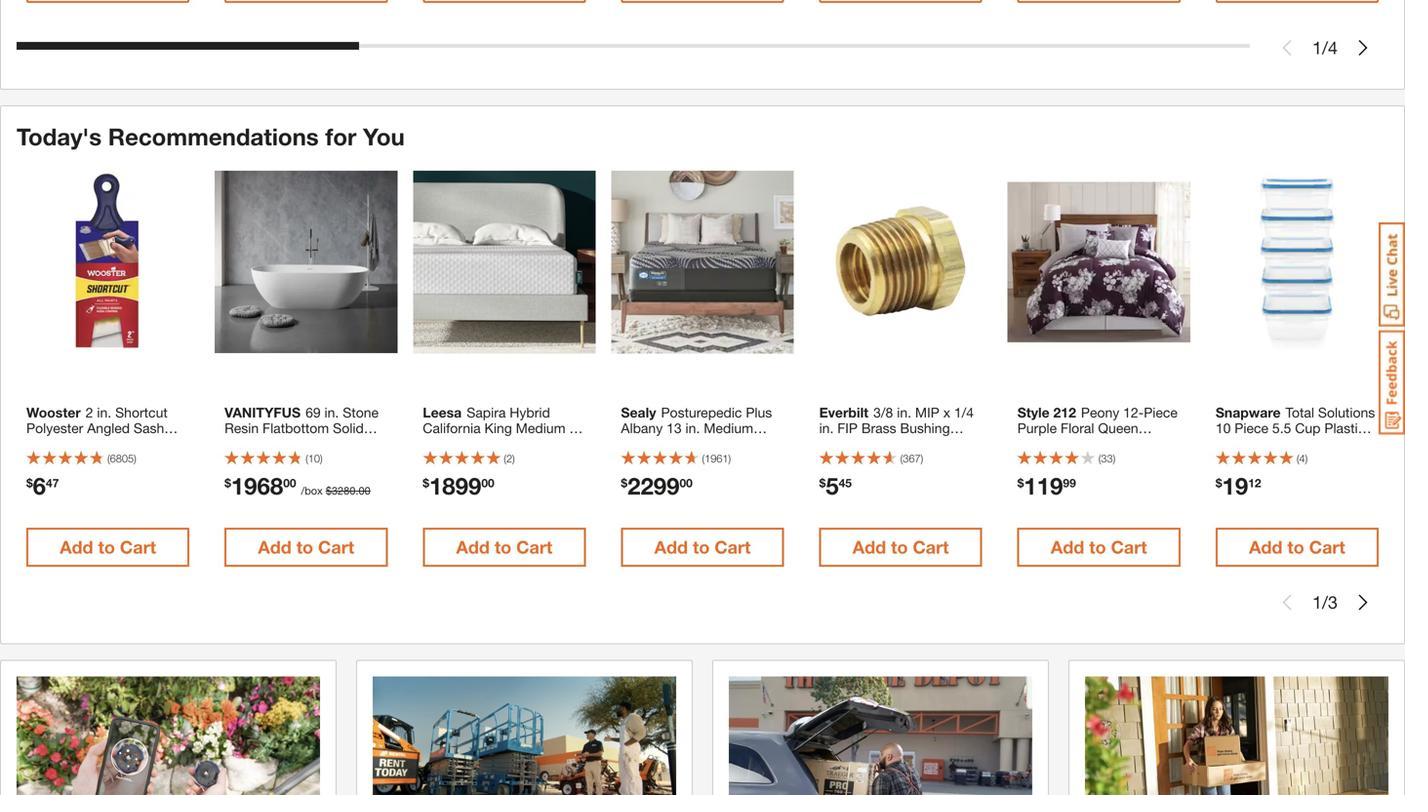 Task type: vqa. For each thing, say whether or not it's contained in the screenshot.
$ associated with 1899
yes



Task type: describe. For each thing, give the bounding box(es) containing it.
cart for ( 33 )
[[1111, 537, 1147, 558]]

$ for 6
[[26, 477, 33, 490]]

peony 12-piece purple floral queen comforter set
[[1018, 405, 1178, 452]]

to inside $ 6 47 add to cart
[[98, 537, 115, 558]]

cart inside $ 6 47 add to cart
[[120, 537, 156, 558]]

$ 119 99
[[1018, 472, 1076, 500]]

today's recommendations for you
[[17, 123, 405, 150]]

albany
[[621, 420, 663, 436]]

00 for 1899
[[481, 477, 494, 490]]

$ 2299 00
[[621, 472, 693, 500]]

cart inside '$ 5 45 add to cart'
[[913, 537, 949, 558]]

99
[[1063, 477, 1076, 490]]

vanityfus link
[[225, 405, 388, 499]]

$ for 2299
[[621, 477, 628, 490]]

add inside $ 6 47 add to cart
[[60, 537, 93, 558]]

shortcut
[[115, 405, 168, 421]]

1899
[[429, 472, 481, 500]]

posturepedic plus albany 13 in. medium hybrid king mattress
[[621, 405, 772, 452]]

/box
[[301, 485, 323, 497]]

1 vertical spatial 4
[[1299, 453, 1305, 465]]

( 33 )
[[1099, 453, 1116, 465]]

6
[[33, 472, 46, 500]]

add to cart for 119
[[1051, 537, 1147, 558]]

212
[[1054, 405, 1076, 421]]

$ right /box
[[326, 485, 332, 497]]

00 for 1968
[[283, 477, 296, 490]]

$ for 19
[[1216, 477, 1222, 490]]

piece inside peony 12-piece purple floral queen comforter set
[[1144, 405, 1178, 421]]

( 10 )
[[306, 453, 323, 465]]

5
[[826, 472, 839, 500]]

12-
[[1123, 405, 1144, 421]]

( for 19
[[1297, 453, 1299, 465]]

in. inside 2 in. shortcut polyester angled sash brush for all paint types
[[97, 405, 111, 421]]

3/8 in. mip x 1/4 in. fip brass bushing fitting
[[819, 405, 974, 452]]

plus
[[746, 405, 772, 421]]

in. inside posturepedic plus albany 13 in. medium hybrid king mattress
[[686, 420, 700, 436]]

free delivery image
[[1085, 677, 1389, 795]]

medium inside the "sapira hybrid california king medium 11 in. mattress"
[[516, 420, 566, 436]]

00 right 3280
[[359, 485, 371, 497]]

5.5
[[1273, 420, 1292, 436]]

paint
[[105, 436, 136, 452]]

6805
[[110, 453, 134, 465]]

3
[[1328, 592, 1338, 613]]

solutions
[[1318, 405, 1375, 421]]

to for ( 10 )
[[296, 537, 313, 558]]

floral
[[1061, 420, 1094, 436]]

cart for ( 10 )
[[318, 537, 354, 558]]

sapira
[[467, 405, 506, 421]]

california
[[423, 420, 481, 436]]

style
[[1018, 405, 1050, 421]]

posturepedic
[[661, 405, 742, 421]]

3/8 in. mip x 1/4 in. fip brass bushing fitting image
[[810, 171, 992, 354]]

1 / 3
[[1313, 592, 1338, 613]]

feedback link image
[[1379, 330, 1405, 435]]

367
[[903, 453, 921, 465]]

1968
[[231, 472, 283, 500]]

( 6805 )
[[107, 453, 136, 465]]

everbilt
[[819, 405, 869, 421]]

to for ( 1961 )
[[693, 537, 710, 558]]

add to cart button for 2299
[[621, 528, 784, 567]]

cart for ( 1961 )
[[715, 537, 751, 558]]

69 in. stone resin flatbottom solid surface freestanding double slipper soaking bathtub in white with brass drain image
[[215, 171, 397, 354]]

add for ( 10 )
[[258, 537, 291, 558]]

x
[[943, 405, 950, 421]]

we deliver curbside image
[[729, 677, 1033, 795]]

$ 1899 00
[[423, 472, 494, 500]]

1961
[[705, 453, 729, 465]]

19
[[1222, 472, 1248, 500]]

cart for ( 2 )
[[516, 537, 553, 558]]

2 inside 2 in. shortcut polyester angled sash brush for all paint types
[[86, 405, 93, 421]]

add to cart for 2299
[[654, 537, 751, 558]]

this is the first slide image for 1 / 4
[[1279, 40, 1295, 56]]

1 add to cart from the left
[[258, 537, 354, 558]]

/ for 3
[[1322, 592, 1328, 613]]

to for ( 33 )
[[1089, 537, 1106, 558]]

today's
[[17, 123, 102, 150]]

wooster
[[26, 405, 81, 421]]

0 vertical spatial 4
[[1328, 37, 1338, 58]]

vanityfus
[[225, 405, 301, 421]]

11
[[569, 420, 585, 436]]

cart for ( 4 )
[[1309, 537, 1346, 558]]

( for 119
[[1099, 453, 1101, 465]]

mattress inside posturepedic plus albany 13 in. medium hybrid king mattress
[[697, 436, 750, 452]]

bushing
[[900, 420, 950, 436]]

$ for 1899
[[423, 477, 429, 490]]

next slide image
[[1356, 40, 1371, 56]]

( 2 )
[[504, 453, 515, 465]]

brass
[[862, 420, 897, 436]]

hybrid inside posturepedic plus albany 13 in. medium hybrid king mattress
[[621, 436, 662, 452]]

recommendations
[[108, 123, 319, 150]]

sapira hybrid california king medium 11 in. mattress image
[[413, 171, 596, 354]]

angled
[[87, 420, 130, 436]]

total solutions 10 piece 5.5 cup plastic square meal prep set image
[[1206, 171, 1389, 354]]

total solutions 10 piece 5.5 cup plastic square meal prep set
[[1216, 405, 1375, 452]]

medium inside posturepedic plus albany 13 in. medium hybrid king mattress
[[704, 420, 753, 436]]

add to cart button for 6
[[26, 528, 189, 567]]

12
[[1248, 477, 1261, 490]]

2 add to cart button from the left
[[225, 528, 388, 567]]

$ 19 12
[[1216, 472, 1261, 500]]

0 horizontal spatial 10
[[308, 453, 320, 465]]

1 / 4
[[1313, 37, 1338, 58]]

prep
[[1297, 436, 1325, 452]]

$ 5 45 add to cart
[[819, 472, 949, 558]]

search by image or voice image
[[17, 677, 320, 795]]

live chat image
[[1379, 223, 1405, 327]]

1 for 1 / 4
[[1313, 37, 1322, 58]]



Task type: locate. For each thing, give the bounding box(es) containing it.
( up $ 1968 00 /box $ 3280 . 00
[[306, 453, 308, 465]]

4 add to cart from the left
[[1051, 537, 1147, 558]]

add to cart button
[[26, 528, 189, 567], [225, 528, 388, 567], [423, 528, 586, 567], [621, 528, 784, 567], [819, 528, 982, 567], [1018, 528, 1181, 567], [1216, 528, 1379, 567]]

( down the "sapira hybrid california king medium 11 in. mattress"
[[504, 453, 506, 465]]

5 cart from the left
[[913, 537, 949, 558]]

( for 5
[[900, 453, 903, 465]]

3 add from the left
[[456, 537, 490, 558]]

4 to from the left
[[693, 537, 710, 558]]

47
[[46, 477, 59, 490]]

add for ( 2 )
[[456, 537, 490, 558]]

add inside '$ 5 45 add to cart'
[[853, 537, 886, 558]]

1 vertical spatial 2
[[506, 453, 512, 465]]

( down 3/8 in. mip x 1/4 in. fip brass bushing fitting
[[900, 453, 903, 465]]

types
[[140, 436, 175, 452]]

in. right 3/8
[[897, 405, 912, 421]]

) down bushing
[[921, 453, 923, 465]]

2 in. shortcut polyester angled sash brush for all paint types
[[26, 405, 175, 452]]

king inside posturepedic plus albany 13 in. medium hybrid king mattress
[[665, 436, 693, 452]]

add to cart button for 5
[[819, 528, 982, 567]]

queen
[[1098, 420, 1139, 436]]

1/4
[[954, 405, 974, 421]]

set right prep at the bottom of the page
[[1329, 436, 1349, 452]]

$ inside '$ 5 45 add to cart'
[[819, 477, 826, 490]]

10 left meal
[[1216, 420, 1231, 436]]

) down queen
[[1113, 453, 1116, 465]]

3 ( from the left
[[504, 453, 506, 465]]

.
[[356, 485, 359, 497]]

2 to from the left
[[296, 537, 313, 558]]

2299
[[628, 472, 680, 500]]

$ for 5
[[819, 477, 826, 490]]

to
[[98, 537, 115, 558], [296, 537, 313, 558], [495, 537, 512, 558], [693, 537, 710, 558], [891, 537, 908, 558], [1089, 537, 1106, 558], [1288, 537, 1305, 558]]

add for ( 4 )
[[1249, 537, 1283, 558]]

medium left the 11
[[516, 420, 566, 436]]

5 ) from the left
[[921, 453, 923, 465]]

set inside total solutions 10 piece 5.5 cup plastic square meal prep set
[[1329, 436, 1349, 452]]

1 mattress from the left
[[441, 436, 494, 452]]

in. up all in the bottom of the page
[[97, 405, 111, 421]]

king inside the "sapira hybrid california king medium 11 in. mattress"
[[485, 420, 512, 436]]

2 cart from the left
[[318, 537, 354, 558]]

in. right 13
[[686, 420, 700, 436]]

2 1 from the top
[[1313, 592, 1322, 613]]

3280
[[332, 485, 356, 497]]

peony
[[1081, 405, 1120, 421]]

7 add to cart button from the left
[[1216, 528, 1379, 567]]

add to cart for 1899
[[456, 537, 553, 558]]

hybrid down "sealy"
[[621, 436, 662, 452]]

00 for 2299
[[680, 477, 693, 490]]

0 vertical spatial this is the first slide image
[[1279, 40, 1295, 56]]

$ inside $ 119 99
[[1018, 477, 1024, 490]]

mattress down sapira
[[441, 436, 494, 452]]

0 vertical spatial 1
[[1313, 37, 1322, 58]]

polyester
[[26, 420, 83, 436]]

1 left next slide icon
[[1313, 37, 1322, 58]]

sapira hybrid california king medium 11 in. mattress
[[423, 405, 585, 452]]

$ inside $ 19 12
[[1216, 477, 1222, 490]]

6 ( from the left
[[1099, 453, 1101, 465]]

mip
[[915, 405, 940, 421]]

tool & truck rental image
[[373, 677, 676, 795]]

medium
[[516, 420, 566, 436], [704, 420, 753, 436]]

0 vertical spatial 10
[[1216, 420, 1231, 436]]

set up 33 in the bottom right of the page
[[1083, 436, 1104, 452]]

2 add to cart from the left
[[456, 537, 553, 558]]

5 add to cart button from the left
[[819, 528, 982, 567]]

) for 2299
[[729, 453, 731, 465]]

10
[[1216, 420, 1231, 436], [308, 453, 320, 465]]

1 vertical spatial /
[[1322, 592, 1328, 613]]

( for 2299
[[702, 453, 705, 465]]

6 ) from the left
[[1113, 453, 1116, 465]]

2 ( from the left
[[306, 453, 308, 465]]

2 down the "sapira hybrid california king medium 11 in. mattress"
[[506, 453, 512, 465]]

3 add to cart button from the left
[[423, 528, 586, 567]]

2 ) from the left
[[320, 453, 323, 465]]

1 horizontal spatial piece
[[1235, 420, 1269, 436]]

) down paint
[[134, 453, 136, 465]]

1 set from the left
[[1083, 436, 1104, 452]]

1 ) from the left
[[134, 453, 136, 465]]

this is the first slide image left 1 / 4
[[1279, 40, 1295, 56]]

( 1961 )
[[702, 453, 731, 465]]

add to cart
[[258, 537, 354, 558], [456, 537, 553, 558], [654, 537, 751, 558], [1051, 537, 1147, 558], [1249, 537, 1346, 558]]

1 horizontal spatial 4
[[1328, 37, 1338, 58]]

add to cart button down /box
[[225, 528, 388, 567]]

3 to from the left
[[495, 537, 512, 558]]

3 add to cart from the left
[[654, 537, 751, 558]]

2 this is the first slide image from the top
[[1279, 595, 1295, 610]]

1 to from the left
[[98, 537, 115, 558]]

1 add to cart button from the left
[[26, 528, 189, 567]]

snapware
[[1216, 405, 1281, 421]]

add for ( 33 )
[[1051, 537, 1084, 558]]

4 ) from the left
[[729, 453, 731, 465]]

/ for 4
[[1322, 37, 1328, 58]]

) for 1899
[[512, 453, 515, 465]]

add to cart button down "$ 2299 00"
[[621, 528, 784, 567]]

$ for 1968
[[225, 477, 231, 490]]

this is the first slide image for 1 / 3
[[1279, 595, 1295, 610]]

1 horizontal spatial 10
[[1216, 420, 1231, 436]]

medium up ( 1961 )
[[704, 420, 753, 436]]

for left all in the bottom of the page
[[66, 436, 83, 452]]

in. inside the "sapira hybrid california king medium 11 in. mattress"
[[423, 436, 437, 452]]

4
[[1328, 37, 1338, 58], [1299, 453, 1305, 465]]

$ 1968 00 /box $ 3280 . 00
[[225, 472, 371, 500]]

7 ( from the left
[[1297, 453, 1299, 465]]

00 down the "sapira hybrid california king medium 11 in. mattress"
[[481, 477, 494, 490]]

0 vertical spatial 2
[[86, 405, 93, 421]]

add to cart for 19
[[1249, 537, 1346, 558]]

7 cart from the left
[[1309, 537, 1346, 558]]

1 vertical spatial hybrid
[[621, 436, 662, 452]]

5 to from the left
[[891, 537, 908, 558]]

4 ( from the left
[[702, 453, 705, 465]]

add to cart down '$ 1899 00' on the left of page
[[456, 537, 553, 558]]

( down prep at the bottom of the page
[[1297, 453, 1299, 465]]

$ for 119
[[1018, 477, 1024, 490]]

00 down posturepedic plus albany 13 in. medium hybrid king mattress
[[680, 477, 693, 490]]

4 down prep at the bottom of the page
[[1299, 453, 1305, 465]]

for inside 2 in. shortcut polyester angled sash brush for all paint types
[[66, 436, 83, 452]]

next slide image
[[1356, 595, 1371, 610]]

peony 12-piece purple floral queen comforter set image
[[1008, 171, 1190, 354]]

2 medium from the left
[[704, 420, 753, 436]]

) for 5
[[921, 453, 923, 465]]

) down the "sapira hybrid california king medium 11 in. mattress"
[[512, 453, 515, 465]]

fitting
[[819, 436, 857, 452]]

all
[[86, 436, 101, 452]]

square
[[1216, 436, 1259, 452]]

) up /box
[[320, 453, 323, 465]]

2 mattress from the left
[[697, 436, 750, 452]]

to inside '$ 5 45 add to cart'
[[891, 537, 908, 558]]

add to cart button down 47 on the left of page
[[26, 528, 189, 567]]

5 ( from the left
[[900, 453, 903, 465]]

2 set from the left
[[1329, 436, 1349, 452]]

) down posturepedic plus albany 13 in. medium hybrid king mattress
[[729, 453, 731, 465]]

add for ( 1961 )
[[654, 537, 688, 558]]

$ down vanityfus in the left of the page
[[225, 477, 231, 490]]

1
[[1313, 37, 1322, 58], [1313, 592, 1322, 613]]

/
[[1322, 37, 1328, 58], [1322, 592, 1328, 613]]

to for ( 2 )
[[495, 537, 512, 558]]

1 add from the left
[[60, 537, 93, 558]]

1 horizontal spatial set
[[1329, 436, 1349, 452]]

5 add to cart from the left
[[1249, 537, 1346, 558]]

piece
[[1144, 405, 1178, 421], [1235, 420, 1269, 436]]

$ down comforter
[[1018, 477, 1024, 490]]

this is the first slide image
[[1279, 40, 1295, 56], [1279, 595, 1295, 610]]

0 vertical spatial for
[[325, 123, 357, 150]]

in. down leesa
[[423, 436, 437, 452]]

0 horizontal spatial for
[[66, 436, 83, 452]]

4 left next slide icon
[[1328, 37, 1338, 58]]

add to cart button down "99"
[[1018, 528, 1181, 567]]

119
[[1024, 472, 1063, 500]]

00 inside '$ 1899 00'
[[481, 477, 494, 490]]

00 left /box
[[283, 477, 296, 490]]

$
[[26, 477, 33, 490], [225, 477, 231, 490], [423, 477, 429, 490], [621, 477, 628, 490], [819, 477, 826, 490], [1018, 477, 1024, 490], [1216, 477, 1222, 490], [326, 485, 332, 497]]

add to cart up 1 / 3
[[1249, 537, 1346, 558]]

10 inside total solutions 10 piece 5.5 cup plastic square meal prep set
[[1216, 420, 1231, 436]]

3/8
[[874, 405, 893, 421]]

hybrid
[[510, 405, 550, 421], [621, 436, 662, 452]]

4 cart from the left
[[715, 537, 751, 558]]

posturepedic plus albany 13 in. medium hybrid king mattress image
[[611, 171, 794, 354]]

1 vertical spatial 10
[[308, 453, 320, 465]]

1 horizontal spatial hybrid
[[621, 436, 662, 452]]

( for 6
[[107, 453, 110, 465]]

comforter
[[1018, 436, 1080, 452]]

brush
[[26, 436, 62, 452]]

6 to from the left
[[1089, 537, 1106, 558]]

$ left 47 on the left of page
[[26, 477, 33, 490]]

meal
[[1263, 436, 1293, 452]]

set inside peony 12-piece purple floral queen comforter set
[[1083, 436, 1104, 452]]

4 add to cart button from the left
[[621, 528, 784, 567]]

in. left fip on the right bottom of the page
[[819, 420, 834, 436]]

add to cart button for 19
[[1216, 528, 1379, 567]]

$ inside "$ 2299 00"
[[621, 477, 628, 490]]

0 vertical spatial hybrid
[[510, 405, 550, 421]]

/ left next slide icon
[[1322, 37, 1328, 58]]

( down peony 12-piece purple floral queen comforter set
[[1099, 453, 1101, 465]]

1 left '3'
[[1313, 592, 1322, 613]]

2
[[86, 405, 93, 421], [506, 453, 512, 465]]

)
[[134, 453, 136, 465], [320, 453, 323, 465], [512, 453, 515, 465], [729, 453, 731, 465], [921, 453, 923, 465], [1113, 453, 1116, 465], [1305, 453, 1308, 465]]

1 / from the top
[[1322, 37, 1328, 58]]

hybrid right sapira
[[510, 405, 550, 421]]

mattress inside the "sapira hybrid california king medium 11 in. mattress"
[[441, 436, 494, 452]]

1 horizontal spatial king
[[665, 436, 693, 452]]

0 vertical spatial /
[[1322, 37, 1328, 58]]

you
[[363, 123, 405, 150]]

add to cart button down 45
[[819, 528, 982, 567]]

add to cart down "99"
[[1051, 537, 1147, 558]]

purple
[[1018, 420, 1057, 436]]

00 inside "$ 2299 00"
[[680, 477, 693, 490]]

add to cart button for 119
[[1018, 528, 1181, 567]]

2 up all in the bottom of the page
[[86, 405, 93, 421]]

1 medium from the left
[[516, 420, 566, 436]]

add to cart button up 1 / 3
[[1216, 528, 1379, 567]]

6 add to cart button from the left
[[1018, 528, 1181, 567]]

5 add from the left
[[853, 537, 886, 558]]

) for 19
[[1305, 453, 1308, 465]]

$ inside $ 6 47 add to cart
[[26, 477, 33, 490]]

$ down 'albany'
[[621, 477, 628, 490]]

add to cart down "$ 2299 00"
[[654, 537, 751, 558]]

$ left 12
[[1216, 477, 1222, 490]]

( 4 )
[[1297, 453, 1308, 465]]

3 cart from the left
[[516, 537, 553, 558]]

13
[[667, 420, 682, 436]]

1 this is the first slide image from the top
[[1279, 40, 1295, 56]]

/ left next slide image
[[1322, 592, 1328, 613]]

0 horizontal spatial piece
[[1144, 405, 1178, 421]]

fip
[[838, 420, 858, 436]]

3 ) from the left
[[512, 453, 515, 465]]

7 ) from the left
[[1305, 453, 1308, 465]]

1 vertical spatial 1
[[1313, 592, 1322, 613]]

0 horizontal spatial 4
[[1299, 453, 1305, 465]]

) for 6
[[134, 453, 136, 465]]

0 horizontal spatial mattress
[[441, 436, 494, 452]]

2 / from the top
[[1322, 592, 1328, 613]]

1 horizontal spatial for
[[325, 123, 357, 150]]

4 add from the left
[[654, 537, 688, 558]]

add to cart down /box
[[258, 537, 354, 558]]

0 horizontal spatial medium
[[516, 420, 566, 436]]

1 vertical spatial this is the first slide image
[[1279, 595, 1295, 610]]

( 367 )
[[900, 453, 923, 465]]

mattress
[[441, 436, 494, 452], [697, 436, 750, 452]]

style 212
[[1018, 405, 1076, 421]]

1 1 from the top
[[1313, 37, 1322, 58]]

( for 1899
[[504, 453, 506, 465]]

mattress up the 1961
[[697, 436, 750, 452]]

$ left 45
[[819, 477, 826, 490]]

0 horizontal spatial set
[[1083, 436, 1104, 452]]

set
[[1083, 436, 1104, 452], [1329, 436, 1349, 452]]

piece left 5.5
[[1235, 420, 1269, 436]]

hybrid inside the "sapira hybrid california king medium 11 in. mattress"
[[510, 405, 550, 421]]

1 horizontal spatial medium
[[704, 420, 753, 436]]

add to cart button for 1899
[[423, 528, 586, 567]]

1 horizontal spatial 2
[[506, 453, 512, 465]]

$ 6 47 add to cart
[[26, 472, 156, 558]]

cup
[[1295, 420, 1321, 436]]

total
[[1286, 405, 1315, 421]]

for
[[325, 123, 357, 150], [66, 436, 83, 452]]

) down prep at the bottom of the page
[[1305, 453, 1308, 465]]

) for 119
[[1113, 453, 1116, 465]]

this is the first slide image left 1 / 3
[[1279, 595, 1295, 610]]

for left you
[[325, 123, 357, 150]]

0 horizontal spatial 2
[[86, 405, 93, 421]]

1 vertical spatial for
[[66, 436, 83, 452]]

7 add from the left
[[1249, 537, 1283, 558]]

piece right queen
[[1144, 405, 1178, 421]]

1 for 1 / 3
[[1313, 592, 1322, 613]]

45
[[839, 477, 852, 490]]

2 add from the left
[[258, 537, 291, 558]]

king up ( 2 )
[[485, 420, 512, 436]]

$ down california
[[423, 477, 429, 490]]

7 to from the left
[[1288, 537, 1305, 558]]

$ inside '$ 1899 00'
[[423, 477, 429, 490]]

in.
[[97, 405, 111, 421], [897, 405, 912, 421], [686, 420, 700, 436], [819, 420, 834, 436], [423, 436, 437, 452]]

leesa
[[423, 405, 462, 421]]

to for ( 4 )
[[1288, 537, 1305, 558]]

add to cart button down '$ 1899 00' on the left of page
[[423, 528, 586, 567]]

1 horizontal spatial mattress
[[697, 436, 750, 452]]

1 cart from the left
[[120, 537, 156, 558]]

plastic
[[1325, 420, 1365, 436]]

10 up $ 1968 00 /box $ 3280 . 00
[[308, 453, 320, 465]]

0 horizontal spatial hybrid
[[510, 405, 550, 421]]

sash
[[134, 420, 164, 436]]

sealy
[[621, 405, 656, 421]]

king down posturepedic on the bottom of the page
[[665, 436, 693, 452]]

( down posturepedic plus albany 13 in. medium hybrid king mattress
[[702, 453, 705, 465]]

6 cart from the left
[[1111, 537, 1147, 558]]

2 in. shortcut polyester angled sash brush for all paint types image
[[17, 171, 199, 354]]

piece inside total solutions 10 piece 5.5 cup plastic square meal prep set
[[1235, 420, 1269, 436]]

33
[[1101, 453, 1113, 465]]

( down paint
[[107, 453, 110, 465]]

6 add from the left
[[1051, 537, 1084, 558]]

1 ( from the left
[[107, 453, 110, 465]]

king
[[485, 420, 512, 436], [665, 436, 693, 452]]

0 horizontal spatial king
[[485, 420, 512, 436]]



